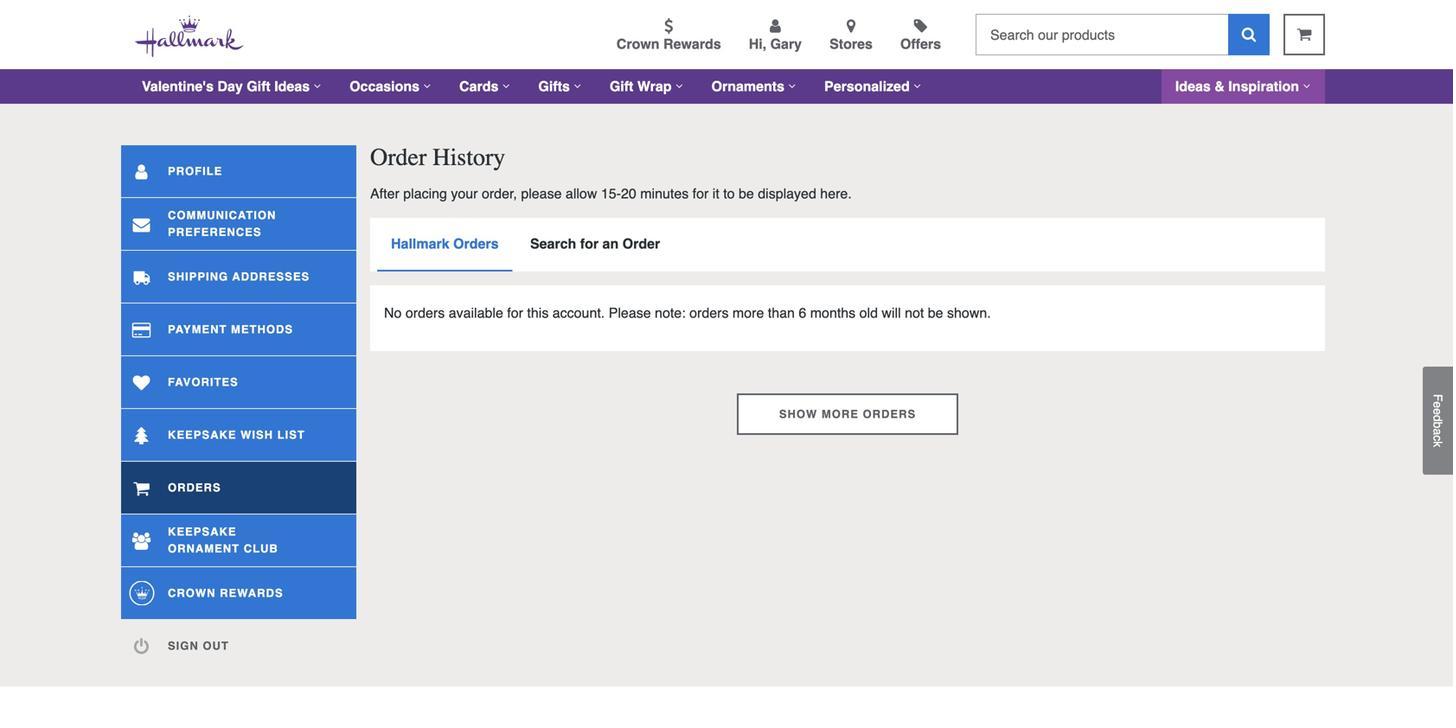Task type: locate. For each thing, give the bounding box(es) containing it.
preferences
[[168, 226, 262, 239]]

f e e d b a c k
[[1432, 394, 1446, 448]]

keepsake for keepsake ornament club
[[168, 526, 237, 539]]

crown inside menu
[[617, 36, 660, 52]]

for inside search for an order link
[[581, 236, 599, 252]]

2 ideas from the left
[[1176, 78, 1211, 94]]

cards
[[460, 78, 499, 94]]

1 vertical spatial rewards
[[220, 587, 284, 600]]

0 vertical spatial order
[[370, 144, 427, 171]]

note:
[[655, 305, 686, 321]]

orders
[[406, 305, 445, 321], [690, 305, 729, 321]]

1 vertical spatial orders
[[863, 408, 917, 421]]

for
[[693, 186, 709, 202], [581, 236, 599, 252], [507, 305, 524, 321]]

0 horizontal spatial crown rewards
[[168, 587, 284, 600]]

ideas & inspiration link
[[1162, 69, 1326, 104]]

gary
[[771, 36, 802, 52]]

crown rewards
[[617, 36, 722, 52], [168, 587, 284, 600]]

show more orders button
[[737, 394, 959, 435]]

1 horizontal spatial crown rewards link
[[617, 18, 722, 55]]

f e e d b a c k button
[[1424, 367, 1454, 475]]

1 vertical spatial crown rewards
[[168, 587, 284, 600]]

0 vertical spatial be
[[739, 186, 754, 202]]

0 horizontal spatial be
[[739, 186, 754, 202]]

1 horizontal spatial orders
[[690, 305, 729, 321]]

ornament
[[168, 543, 240, 556]]

for left an
[[581, 236, 599, 252]]

keepsake
[[168, 429, 237, 442], [168, 526, 237, 539]]

be
[[739, 186, 754, 202], [928, 305, 944, 321]]

here.
[[821, 186, 852, 202]]

banner
[[0, 0, 1454, 104]]

hallmark
[[391, 236, 450, 252]]

menu bar
[[128, 69, 1326, 104]]

banner containing crown rewards
[[0, 0, 1454, 104]]

stores
[[830, 36, 873, 52]]

orders
[[454, 236, 499, 252], [863, 408, 917, 421], [168, 481, 221, 494]]

0 horizontal spatial for
[[507, 305, 524, 321]]

rewards inside order history main content
[[220, 587, 284, 600]]

crown rewards inside order history main content
[[168, 587, 284, 600]]

1 vertical spatial crown
[[168, 587, 216, 600]]

1 horizontal spatial order
[[623, 236, 661, 252]]

crown up the gift wrap
[[617, 36, 660, 52]]

crown rewards link down club
[[121, 568, 357, 620]]

rewards up wrap
[[664, 36, 722, 52]]

order history main content
[[0, 104, 1454, 710]]

0 horizontal spatial ideas
[[275, 78, 310, 94]]

0 horizontal spatial crown
[[168, 587, 216, 600]]

1 horizontal spatial ideas
[[1176, 78, 1211, 94]]

crown down "ornament"
[[168, 587, 216, 600]]

payment methods
[[168, 323, 293, 336]]

more
[[822, 408, 859, 421]]

1 vertical spatial crown rewards link
[[121, 568, 357, 620]]

e
[[1432, 402, 1446, 409], [1432, 409, 1446, 415]]

orders up keepsake ornament club
[[168, 481, 221, 494]]

cards link
[[446, 69, 525, 104]]

1 horizontal spatial gift
[[610, 78, 634, 94]]

2 gift from the left
[[610, 78, 634, 94]]

0 vertical spatial crown
[[617, 36, 660, 52]]

crown rewards link
[[617, 18, 722, 55], [121, 568, 357, 620]]

0 vertical spatial rewards
[[664, 36, 722, 52]]

0 horizontal spatial orders
[[406, 305, 445, 321]]

1 horizontal spatial crown rewards
[[617, 36, 722, 52]]

payment methods link
[[121, 304, 357, 356]]

0 vertical spatial for
[[693, 186, 709, 202]]

0 vertical spatial crown rewards
[[617, 36, 722, 52]]

be right to
[[739, 186, 754, 202]]

for left it
[[693, 186, 709, 202]]

gift right day
[[247, 78, 271, 94]]

2 horizontal spatial for
[[693, 186, 709, 202]]

2 keepsake from the top
[[168, 526, 237, 539]]

crown rewards link up wrap
[[617, 18, 722, 55]]

gift left wrap
[[610, 78, 634, 94]]

None search field
[[976, 14, 1270, 55]]

0 horizontal spatial gift
[[247, 78, 271, 94]]

more
[[733, 305, 764, 321]]

no
[[384, 305, 402, 321]]

crown
[[617, 36, 660, 52], [168, 587, 216, 600]]

e up b
[[1432, 409, 1446, 415]]

rewards inside menu
[[664, 36, 722, 52]]

gifts
[[539, 78, 570, 94]]

1 ideas from the left
[[275, 78, 310, 94]]

orders down your
[[454, 236, 499, 252]]

1 horizontal spatial for
[[581, 236, 599, 252]]

inspiration
[[1229, 78, 1300, 94]]

1 horizontal spatial rewards
[[664, 36, 722, 52]]

crown rewards up wrap
[[617, 36, 722, 52]]

0 vertical spatial orders
[[454, 236, 499, 252]]

order
[[370, 144, 427, 171], [623, 236, 661, 252]]

minutes
[[641, 186, 689, 202]]

profile
[[168, 165, 223, 178]]

orders right more
[[863, 408, 917, 421]]

1 vertical spatial keepsake
[[168, 526, 237, 539]]

hallmark orders
[[391, 236, 499, 252]]

ideas right day
[[275, 78, 310, 94]]

k
[[1432, 442, 1446, 448]]

rewards
[[664, 36, 722, 52], [220, 587, 284, 600]]

ornaments
[[712, 78, 785, 94]]

1 keepsake from the top
[[168, 429, 237, 442]]

old
[[860, 305, 878, 321]]

addresses
[[232, 270, 310, 283]]

0 vertical spatial keepsake
[[168, 429, 237, 442]]

order up after
[[370, 144, 427, 171]]

be right not
[[928, 305, 944, 321]]

order right an
[[623, 236, 661, 252]]

orders right 'note:'
[[690, 305, 729, 321]]

hi, gary link
[[749, 18, 802, 55]]

1 horizontal spatial be
[[928, 305, 944, 321]]

e up d
[[1432, 402, 1446, 409]]

shipping
[[168, 270, 229, 283]]

2 vertical spatial orders
[[168, 481, 221, 494]]

keepsake inside keepsake ornament club
[[168, 526, 237, 539]]

keepsake down favorites
[[168, 429, 237, 442]]

account.
[[553, 305, 605, 321]]

1 vertical spatial for
[[581, 236, 599, 252]]

1 vertical spatial order
[[623, 236, 661, 252]]

wrap
[[638, 78, 672, 94]]

search image
[[1242, 26, 1257, 42]]

sign out
[[168, 640, 229, 653]]

hallmark image
[[135, 16, 244, 57]]

communication
[[168, 209, 276, 222]]

b
[[1432, 422, 1446, 429]]

valentine's day gift ideas
[[142, 78, 310, 94]]

list
[[278, 429, 305, 442]]

f
[[1432, 394, 1446, 402]]

after
[[370, 186, 400, 202]]

crown rewards down "ornament"
[[168, 587, 284, 600]]

rewards down club
[[220, 587, 284, 600]]

keepsake up "ornament"
[[168, 526, 237, 539]]

d
[[1432, 415, 1446, 422]]

1 horizontal spatial orders
[[454, 236, 499, 252]]

an
[[603, 236, 619, 252]]

for left this
[[507, 305, 524, 321]]

&
[[1215, 78, 1225, 94]]

orders right the no at the top of the page
[[406, 305, 445, 321]]

2 horizontal spatial orders
[[863, 408, 917, 421]]

ideas left &
[[1176, 78, 1211, 94]]

menu
[[272, 15, 962, 55]]

it
[[713, 186, 720, 202]]

hi,
[[749, 36, 767, 52]]

0 horizontal spatial rewards
[[220, 587, 284, 600]]

your
[[451, 186, 478, 202]]

0 vertical spatial crown rewards link
[[617, 18, 722, 55]]

1 horizontal spatial crown
[[617, 36, 660, 52]]

gift
[[247, 78, 271, 94], [610, 78, 634, 94]]

0 horizontal spatial order
[[370, 144, 427, 171]]



Task type: describe. For each thing, give the bounding box(es) containing it.
sign out link
[[121, 621, 357, 672]]

day
[[218, 78, 243, 94]]

1 vertical spatial be
[[928, 305, 944, 321]]

hallmark orders link
[[377, 218, 513, 272]]

Search our products search field
[[976, 14, 1229, 55]]

search for an order
[[530, 236, 661, 252]]

months
[[811, 305, 856, 321]]

wish
[[241, 429, 274, 442]]

0 horizontal spatial orders
[[168, 481, 221, 494]]

crown rewards inside menu
[[617, 36, 722, 52]]

0 horizontal spatial crown rewards link
[[121, 568, 357, 620]]

out
[[203, 640, 229, 653]]

hallmark link
[[135, 14, 258, 61]]

shipping addresses
[[168, 270, 310, 283]]

shopping cart image
[[1298, 26, 1312, 42]]

valentine's day gift ideas link
[[128, 69, 336, 104]]

shown.
[[948, 305, 992, 321]]

6
[[799, 305, 807, 321]]

after placing your order, please allow 15-20 minutes for it to be displayed here.
[[370, 186, 852, 202]]

communication preferences
[[168, 209, 276, 239]]

ornaments link
[[698, 69, 811, 104]]

1 gift from the left
[[247, 78, 271, 94]]

this
[[527, 305, 549, 321]]

shipping addresses link
[[121, 251, 357, 303]]

search for an order link
[[517, 218, 674, 272]]

menu containing crown rewards
[[272, 15, 962, 55]]

displayed
[[758, 186, 817, 202]]

not
[[905, 305, 925, 321]]

order history
[[370, 144, 506, 171]]

profile link
[[121, 145, 357, 197]]

please
[[609, 305, 651, 321]]

personalized link
[[811, 69, 936, 104]]

history
[[433, 144, 506, 171]]

favorites link
[[121, 357, 357, 408]]

placing
[[403, 186, 447, 202]]

valentine's
[[142, 78, 214, 94]]

stores link
[[830, 18, 873, 55]]

2 e from the top
[[1432, 409, 1446, 415]]

2 vertical spatial for
[[507, 305, 524, 321]]

2 orders from the left
[[690, 305, 729, 321]]

than
[[768, 305, 795, 321]]

none search field inside banner
[[976, 14, 1270, 55]]

keepsake ornament club
[[168, 526, 279, 556]]

show more orders
[[780, 408, 917, 421]]

gifts link
[[525, 69, 596, 104]]

1 e from the top
[[1432, 402, 1446, 409]]

a
[[1432, 429, 1446, 436]]

to
[[724, 186, 735, 202]]

gift wrap link
[[596, 69, 698, 104]]

c
[[1432, 436, 1446, 442]]

offers
[[901, 36, 942, 52]]

20
[[621, 186, 637, 202]]

orders link
[[121, 462, 357, 514]]

occasions link
[[336, 69, 446, 104]]

order,
[[482, 186, 517, 202]]

search
[[530, 236, 577, 252]]

no orders available for this account. please note: orders more than 6 months old will not be shown.
[[384, 305, 992, 321]]

hi, gary
[[749, 36, 802, 52]]

payment
[[168, 323, 227, 336]]

menu bar containing valentine's day gift ideas
[[128, 69, 1326, 104]]

keepsake for keepsake wish list
[[168, 429, 237, 442]]

allow
[[566, 186, 597, 202]]

sign
[[168, 640, 199, 653]]

keepsake wish list link
[[121, 409, 357, 461]]

orders inside "button"
[[863, 408, 917, 421]]

1 orders from the left
[[406, 305, 445, 321]]

gift wrap
[[610, 78, 672, 94]]

personalized
[[825, 78, 910, 94]]

offers link
[[901, 18, 942, 55]]

occasions
[[350, 78, 420, 94]]

keepsake wish list
[[168, 429, 305, 442]]

favorites
[[168, 376, 239, 389]]

club
[[244, 543, 279, 556]]

15-
[[601, 186, 621, 202]]

methods
[[231, 323, 293, 336]]

will
[[882, 305, 901, 321]]

please
[[521, 186, 562, 202]]

show
[[780, 408, 818, 421]]

crown inside order history main content
[[168, 587, 216, 600]]



Task type: vqa. For each thing, say whether or not it's contained in the screenshot.
Crown to the right
yes



